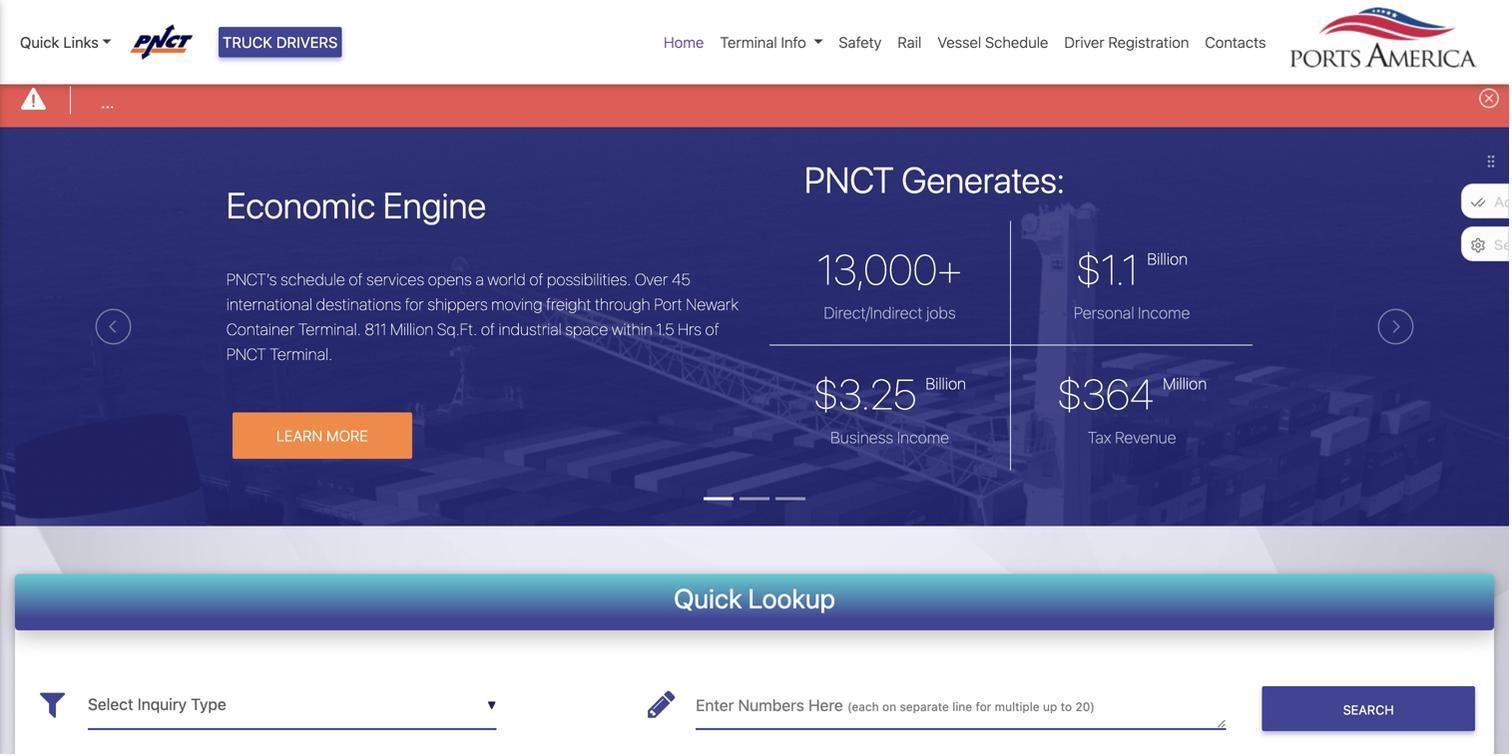 Task type: describe. For each thing, give the bounding box(es) containing it.
quick lookup
[[674, 583, 835, 615]]

$1.1 billion
[[1076, 245, 1188, 294]]

search
[[1343, 703, 1394, 718]]

$1.1
[[1076, 245, 1139, 294]]

quick for quick links
[[20, 33, 59, 51]]

shippers
[[428, 295, 488, 314]]

quick for quick lookup
[[674, 583, 742, 615]]

billion for $1.1
[[1147, 250, 1188, 269]]

13,000+
[[818, 245, 962, 294]]

engine
[[383, 184, 486, 226]]

pnct inside pnct's schedule of services opens a world of possibilities.                                 over 45 international destinations for shippers moving freight through port newark container terminal.                                 811 million sq.ft. of industrial space within 1.5 hrs of pnct terminal.
[[226, 345, 266, 364]]

terminal info link
[[712, 23, 831, 61]]

1.5
[[656, 320, 674, 339]]

drivers
[[276, 33, 338, 51]]

economic
[[226, 184, 375, 226]]

hrs
[[678, 320, 702, 339]]

1 vertical spatial terminal.
[[270, 345, 333, 364]]

vessel schedule
[[938, 33, 1049, 51]]

opens
[[428, 270, 472, 289]]

quick links
[[20, 33, 99, 51]]

separate
[[900, 700, 949, 714]]

... alert
[[0, 73, 1509, 127]]

billion for $3.25
[[926, 374, 966, 393]]

personal income
[[1074, 304, 1190, 323]]

close image
[[1479, 88, 1499, 108]]

learn more button
[[232, 413, 412, 459]]

811
[[365, 320, 387, 339]]

terminal info
[[720, 33, 806, 51]]

driver registration link
[[1057, 23, 1197, 61]]

vessel
[[938, 33, 981, 51]]

$3.25
[[814, 369, 917, 419]]

port
[[654, 295, 682, 314]]

terminal
[[720, 33, 777, 51]]

enter
[[696, 696, 734, 715]]

generates:
[[902, 158, 1065, 201]]

services
[[366, 270, 424, 289]]

rail
[[898, 33, 922, 51]]

truck drivers
[[223, 33, 338, 51]]

▼
[[487, 699, 496, 713]]

vessel schedule link
[[930, 23, 1057, 61]]

for inside enter numbers here (each on separate line for multiple up to 20)
[[976, 700, 991, 714]]

truck
[[223, 33, 272, 51]]

direct/indirect
[[824, 304, 923, 323]]

learn more
[[276, 427, 368, 445]]

pnct's schedule of services opens a world of possibilities.                                 over 45 international destinations for shippers moving freight through port newark container terminal.                                 811 million sq.ft. of industrial space within 1.5 hrs of pnct terminal.
[[226, 270, 739, 364]]

$364 million
[[1057, 369, 1207, 419]]

0 vertical spatial terminal.
[[298, 320, 361, 339]]

million inside '$364 million'
[[1163, 374, 1207, 393]]

moving
[[491, 295, 542, 314]]

space
[[565, 320, 608, 339]]

driver registration
[[1065, 33, 1189, 51]]

destinations
[[316, 295, 401, 314]]

of right hrs
[[705, 320, 719, 339]]

pnct's
[[226, 270, 277, 289]]

jobs
[[926, 304, 956, 323]]



Task type: locate. For each thing, give the bounding box(es) containing it.
more
[[326, 427, 368, 445]]

$3.25 billion
[[814, 369, 966, 419]]

$364
[[1057, 369, 1154, 419]]

newark
[[686, 295, 739, 314]]

quick
[[20, 33, 59, 51], [674, 583, 742, 615]]

driver
[[1065, 33, 1105, 51]]

tax revenue
[[1088, 428, 1176, 447]]

1 vertical spatial quick
[[674, 583, 742, 615]]

0 horizontal spatial million
[[390, 320, 434, 339]]

1 horizontal spatial pnct
[[805, 158, 894, 201]]

learn
[[276, 427, 323, 445]]

contacts
[[1205, 33, 1266, 51]]

enter numbers here (each on separate line for multiple up to 20)
[[696, 696, 1095, 715]]

billion
[[1147, 250, 1188, 269], [926, 374, 966, 393]]

rail link
[[890, 23, 930, 61]]

terminal. down container
[[270, 345, 333, 364]]

None text field
[[88, 681, 496, 730], [696, 681, 1226, 730], [88, 681, 496, 730], [696, 681, 1226, 730]]

income for $1.1
[[1138, 304, 1190, 323]]

... link
[[101, 90, 114, 114]]

quick left lookup
[[674, 583, 742, 615]]

million
[[390, 320, 434, 339], [1163, 374, 1207, 393]]

up
[[1043, 700, 1057, 714]]

1 horizontal spatial quick
[[674, 583, 742, 615]]

business income
[[831, 428, 949, 447]]

line
[[953, 700, 972, 714]]

lookup
[[748, 583, 835, 615]]

registration
[[1109, 33, 1189, 51]]

terminal.
[[298, 320, 361, 339], [270, 345, 333, 364]]

through
[[595, 295, 650, 314]]

million up revenue
[[1163, 374, 1207, 393]]

of right sq.ft.
[[481, 320, 495, 339]]

schedule
[[985, 33, 1049, 51]]

for down 'services'
[[405, 295, 424, 314]]

economic engine
[[226, 184, 486, 226]]

income for $3.25
[[897, 428, 949, 447]]

a
[[476, 270, 484, 289]]

quick links link
[[20, 31, 112, 53]]

of up destinations
[[349, 270, 363, 289]]

0 vertical spatial pnct
[[805, 158, 894, 201]]

multiple
[[995, 700, 1040, 714]]

over
[[635, 270, 668, 289]]

here
[[809, 696, 843, 715]]

of
[[349, 270, 363, 289], [529, 270, 544, 289], [481, 320, 495, 339], [705, 320, 719, 339]]

for right line
[[976, 700, 991, 714]]

search button
[[1262, 687, 1475, 732]]

0 horizontal spatial billion
[[926, 374, 966, 393]]

1 horizontal spatial for
[[976, 700, 991, 714]]

billion inside '$1.1 billion'
[[1147, 250, 1188, 269]]

international
[[226, 295, 312, 314]]

(each
[[847, 700, 879, 714]]

on
[[882, 700, 897, 714]]

1 horizontal spatial million
[[1163, 374, 1207, 393]]

0 horizontal spatial pnct
[[226, 345, 266, 364]]

income down '$1.1 billion'
[[1138, 304, 1190, 323]]

pnct up 13,000+
[[805, 158, 894, 201]]

within
[[612, 320, 653, 339]]

20)
[[1076, 700, 1095, 714]]

1 vertical spatial pnct
[[226, 345, 266, 364]]

0 horizontal spatial quick
[[20, 33, 59, 51]]

revenue
[[1115, 428, 1176, 447]]

pnct
[[805, 158, 894, 201], [226, 345, 266, 364]]

for inside pnct's schedule of services opens a world of possibilities.                                 over 45 international destinations for shippers moving freight through port newark container terminal.                                 811 million sq.ft. of industrial space within 1.5 hrs of pnct terminal.
[[405, 295, 424, 314]]

container
[[226, 320, 295, 339]]

0 vertical spatial income
[[1138, 304, 1190, 323]]

world
[[488, 270, 526, 289]]

pnct generates:
[[805, 158, 1065, 201]]

0 horizontal spatial for
[[405, 295, 424, 314]]

1 vertical spatial income
[[897, 428, 949, 447]]

1 vertical spatial billion
[[926, 374, 966, 393]]

income
[[1138, 304, 1190, 323], [897, 428, 949, 447]]

1 vertical spatial million
[[1163, 374, 1207, 393]]

quick left links
[[20, 33, 59, 51]]

0 vertical spatial quick
[[20, 33, 59, 51]]

pnct down container
[[226, 345, 266, 364]]

industrial
[[499, 320, 562, 339]]

for
[[405, 295, 424, 314], [976, 700, 991, 714]]

0 vertical spatial million
[[390, 320, 434, 339]]

of right the world
[[529, 270, 544, 289]]

business
[[831, 428, 893, 447]]

truck drivers link
[[219, 27, 342, 57]]

numbers
[[738, 696, 804, 715]]

possibilities.
[[547, 270, 631, 289]]

info
[[781, 33, 806, 51]]

0 horizontal spatial income
[[897, 428, 949, 447]]

sq.ft.
[[437, 320, 477, 339]]

links
[[63, 33, 99, 51]]

personal
[[1074, 304, 1134, 323]]

0 vertical spatial for
[[405, 295, 424, 314]]

1 vertical spatial for
[[976, 700, 991, 714]]

to
[[1061, 700, 1072, 714]]

1 horizontal spatial billion
[[1147, 250, 1188, 269]]

safety link
[[831, 23, 890, 61]]

1 horizontal spatial income
[[1138, 304, 1190, 323]]

billion right $1.1 at the right
[[1147, 250, 1188, 269]]

schedule
[[281, 270, 345, 289]]

million right the 811
[[390, 320, 434, 339]]

billion inside $3.25 billion
[[926, 374, 966, 393]]

billion down jobs
[[926, 374, 966, 393]]

welcome to port newmark container terminal image
[[0, 127, 1509, 638]]

income down $3.25 billion at right
[[897, 428, 949, 447]]

tax
[[1088, 428, 1111, 447]]

freight
[[546, 295, 591, 314]]

contacts link
[[1197, 23, 1274, 61]]

safety
[[839, 33, 882, 51]]

13,000+ direct/indirect jobs
[[818, 245, 962, 323]]

million inside pnct's schedule of services opens a world of possibilities.                                 over 45 international destinations for shippers moving freight through port newark container terminal.                                 811 million sq.ft. of industrial space within 1.5 hrs of pnct terminal.
[[390, 320, 434, 339]]

home link
[[656, 23, 712, 61]]

...
[[101, 93, 114, 112]]

home
[[664, 33, 704, 51]]

45
[[672, 270, 691, 289]]

terminal. down destinations
[[298, 320, 361, 339]]

0 vertical spatial billion
[[1147, 250, 1188, 269]]



Task type: vqa. For each thing, say whether or not it's contained in the screenshot.
Drivers
yes



